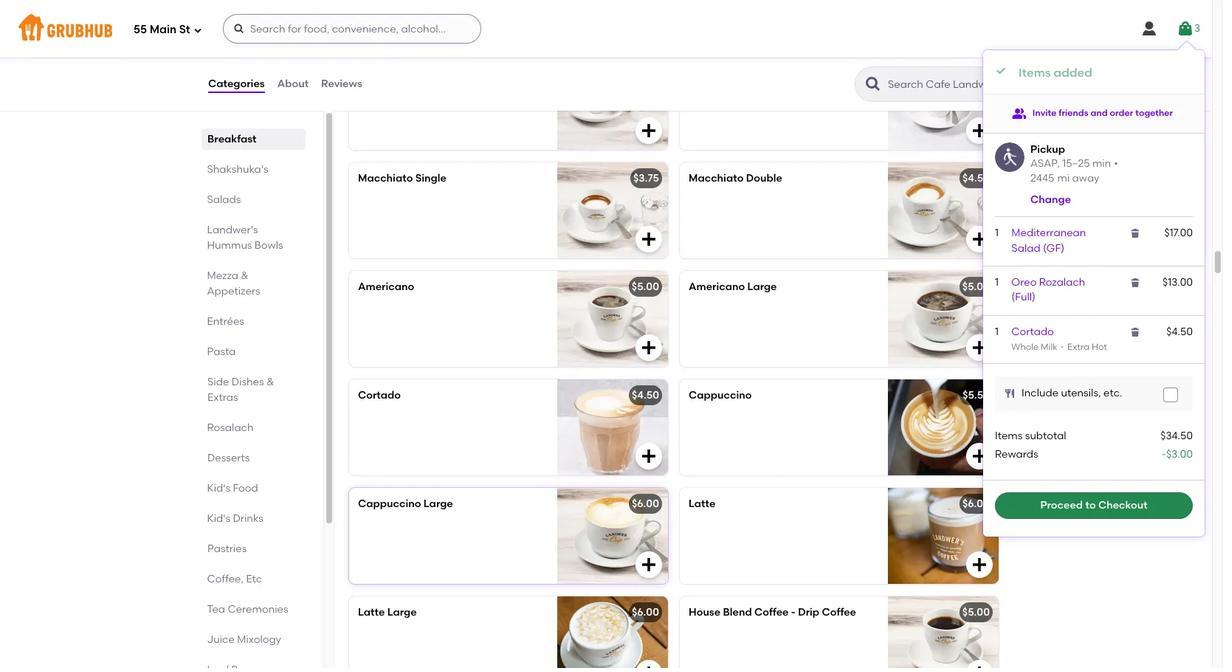 Task type: describe. For each thing, give the bounding box(es) containing it.
coffee, etc tab
[[207, 571, 300, 587]]

items added
[[1019, 66, 1092, 80]]

invite
[[1033, 108, 1056, 118]]

min
[[1092, 157, 1111, 170]]

shakshuka's tab
[[207, 162, 300, 177]]

tea
[[207, 603, 226, 616]]

$17.00
[[1164, 227, 1193, 239]]

categories button
[[207, 58, 265, 111]]

oreo rozalach (full)
[[1011, 276, 1085, 304]]

drip
[[798, 606, 819, 619]]

friends
[[1059, 108, 1088, 118]]

espresso single image
[[557, 54, 668, 150]]

15–25
[[1062, 157, 1090, 170]]

reviews
[[321, 77, 362, 90]]

oreo
[[1011, 276, 1037, 289]]

about button
[[277, 58, 309, 111]]

3 1 from the top
[[995, 325, 999, 338]]

rosalach tab
[[207, 420, 300, 435]]

macchiato double
[[689, 172, 782, 185]]

latte large image
[[557, 596, 668, 668]]

cappuccino for cappuccino large
[[358, 498, 421, 510]]

latte for latte large
[[358, 606, 385, 619]]

search icon image
[[864, 75, 882, 93]]

reviews button
[[320, 58, 363, 111]]

asap,
[[1030, 157, 1060, 170]]

mezza & appetizers
[[207, 269, 261, 297]]

breakfast tab
[[207, 131, 300, 147]]

extra
[[1067, 342, 1089, 352]]

ceremonies
[[228, 603, 289, 616]]

mixology
[[237, 633, 282, 646]]

mediterranean salad (gf)
[[1011, 227, 1086, 254]]

mezza
[[207, 269, 239, 282]]

pickup icon image
[[995, 142, 1025, 172]]

macchiato for macchiato double
[[689, 172, 744, 185]]

mediterranean salad (gf) link
[[1011, 227, 1086, 254]]

-$3.00
[[1162, 448, 1193, 460]]

large for latte large
[[387, 606, 417, 619]]

drinks
[[233, 512, 264, 525]]

items for items subtotal
[[995, 430, 1023, 442]]

(gf)
[[1043, 242, 1065, 254]]

whole
[[1011, 342, 1039, 352]]

1 horizontal spatial coffee, etc
[[346, 19, 432, 38]]

$34.50
[[1160, 430, 1193, 442]]

$5.00 for americano
[[632, 280, 659, 293]]

Search Cafe Landwer search field
[[886, 78, 999, 92]]

juice
[[207, 633, 235, 646]]

utensils,
[[1061, 387, 1101, 399]]

$6.00 for latte
[[632, 498, 659, 510]]

items for items added
[[1019, 66, 1051, 80]]

proceed
[[1040, 499, 1083, 511]]

include utensils, etc.
[[1022, 387, 1122, 399]]

Search for food, convenience, alcohol... search field
[[223, 14, 481, 44]]

1 coffee from the left
[[754, 606, 789, 619]]

$13.00
[[1163, 276, 1193, 289]]

invite friends and order together button
[[1012, 100, 1173, 127]]

$5.00 for americano large
[[962, 280, 990, 293]]

pastries tab
[[207, 541, 300, 557]]

food
[[233, 482, 259, 495]]

kid's for kid's drinks
[[207, 512, 231, 525]]

rewards
[[995, 448, 1038, 460]]

items subtotal
[[995, 430, 1066, 442]]

include
[[1022, 387, 1059, 399]]

$5.00 for house blend coffee - drip coffee
[[962, 606, 990, 619]]

checkout
[[1098, 499, 1148, 511]]

55
[[134, 23, 147, 36]]

latte for latte
[[689, 498, 716, 510]]

0 horizontal spatial -
[[791, 606, 796, 619]]

$4.50 for macchiato double
[[962, 172, 990, 185]]

pickup
[[1030, 143, 1065, 155]]

house blend coffee - drip coffee
[[689, 606, 856, 619]]

coffee, etc inside tab
[[207, 573, 262, 585]]

items added tooltip
[[983, 41, 1205, 536]]

invite friends and order together
[[1033, 108, 1173, 118]]

1 horizontal spatial coffee,
[[346, 19, 403, 38]]

coffee, inside tab
[[207, 573, 244, 585]]

change button
[[1030, 193, 1071, 208]]

pastries
[[207, 543, 247, 555]]

large for americano large
[[747, 280, 777, 293]]

milk
[[1041, 342, 1058, 352]]

rozalach
[[1039, 276, 1085, 289]]

proceed to checkout
[[1040, 499, 1148, 511]]

kid's food
[[207, 482, 259, 495]]

americano large
[[689, 280, 777, 293]]

double
[[746, 172, 782, 185]]

rosalach
[[207, 421, 254, 434]]

entrées tab
[[207, 314, 300, 329]]

kid's drinks
[[207, 512, 264, 525]]

landwer's hummus bowls
[[207, 224, 283, 252]]

0 horizontal spatial cortado
[[358, 389, 401, 402]]

americano for americano large
[[689, 280, 745, 293]]

macchiato for macchiato single
[[358, 172, 413, 185]]

kid's for kid's food
[[207, 482, 231, 495]]

pasta
[[207, 345, 236, 358]]

2 coffee from the left
[[822, 606, 856, 619]]

large for cappuccino large
[[424, 498, 453, 510]]

entrées
[[207, 315, 245, 328]]

•
[[1114, 157, 1118, 170]]

categories
[[208, 77, 265, 90]]

& inside mezza & appetizers
[[241, 269, 249, 282]]

change
[[1030, 193, 1071, 206]]

hummus
[[207, 239, 252, 252]]

tea ceremonies
[[207, 603, 289, 616]]

whole milk ∙ extra hot
[[1011, 342, 1107, 352]]



Task type: locate. For each thing, give the bounding box(es) containing it.
2 americano from the left
[[689, 280, 745, 293]]

55 main st
[[134, 23, 190, 36]]

0 vertical spatial latte
[[689, 498, 716, 510]]

$4.00 button
[[680, 54, 999, 150]]

2 1 from the top
[[995, 276, 999, 289]]

1 vertical spatial cappuccino
[[358, 498, 421, 510]]

large
[[747, 280, 777, 293], [424, 498, 453, 510], [387, 606, 417, 619]]

2 macchiato from the left
[[689, 172, 744, 185]]

kid's drinks tab
[[207, 511, 300, 526]]

tea ceremonies tab
[[207, 602, 300, 617]]

latte large
[[358, 606, 417, 619]]

1 horizontal spatial macchiato
[[689, 172, 744, 185]]

dishes
[[232, 376, 264, 388]]

pickup asap, 15–25 min • 2445 mi away
[[1030, 143, 1118, 185]]

cappuccino large image
[[557, 488, 668, 584]]

1 vertical spatial kid's
[[207, 512, 231, 525]]

1 for oreo
[[995, 276, 999, 289]]

$4.50 inside items added tooltip
[[1166, 325, 1193, 338]]

2 horizontal spatial $4.50
[[1166, 325, 1193, 338]]

1 vertical spatial coffee, etc
[[207, 573, 262, 585]]

3
[[1194, 22, 1200, 35]]

0 horizontal spatial latte
[[358, 606, 385, 619]]

$3.75
[[633, 172, 659, 185]]

0 horizontal spatial coffee, etc
[[207, 573, 262, 585]]

svg image
[[1176, 20, 1194, 38], [233, 23, 245, 35], [995, 65, 1007, 77], [971, 122, 988, 140], [640, 230, 658, 248], [1129, 326, 1141, 338], [971, 339, 988, 357], [1166, 391, 1175, 399], [640, 447, 658, 465], [971, 447, 988, 465], [640, 556, 658, 574], [971, 556, 988, 574], [971, 664, 988, 668]]

kid's
[[207, 482, 231, 495], [207, 512, 231, 525]]

pasta tab
[[207, 344, 300, 359]]

to
[[1085, 499, 1096, 511]]

mediterranean
[[1011, 227, 1086, 239]]

st
[[179, 23, 190, 36]]

1 macchiato from the left
[[358, 172, 413, 185]]

salads tab
[[207, 192, 300, 207]]

1 horizontal spatial etc
[[407, 19, 432, 38]]

1 horizontal spatial coffee
[[822, 606, 856, 619]]

2 horizontal spatial large
[[747, 280, 777, 293]]

& right dishes
[[266, 376, 274, 388]]

shakshuka's
[[207, 163, 269, 176]]

mi
[[1057, 172, 1070, 185]]

cortado inside items added tooltip
[[1011, 325, 1054, 338]]

& up the appetizers
[[241, 269, 249, 282]]

0 horizontal spatial etc
[[246, 573, 262, 585]]

cappuccino for cappuccino
[[689, 389, 752, 402]]

1 horizontal spatial $4.50
[[962, 172, 990, 185]]

0 horizontal spatial coffee
[[754, 606, 789, 619]]

bowls
[[255, 239, 283, 252]]

1 horizontal spatial large
[[424, 498, 453, 510]]

cappuccino
[[689, 389, 752, 402], [358, 498, 421, 510]]

1 horizontal spatial -
[[1162, 448, 1166, 460]]

kid's inside "tab"
[[207, 512, 231, 525]]

hot
[[1092, 342, 1107, 352]]

away
[[1072, 172, 1099, 185]]

- left drip
[[791, 606, 796, 619]]

1 horizontal spatial americano
[[689, 280, 745, 293]]

macchiato
[[358, 172, 413, 185], [689, 172, 744, 185]]

1 left 'cortado' link
[[995, 325, 999, 338]]

added
[[1054, 66, 1092, 80]]

1 kid's from the top
[[207, 482, 231, 495]]

svg image inside 3 button
[[1176, 20, 1194, 38]]

&
[[241, 269, 249, 282], [266, 376, 274, 388]]

1 horizontal spatial cortado
[[1011, 325, 1054, 338]]

1 horizontal spatial &
[[266, 376, 274, 388]]

desserts
[[207, 452, 250, 464]]

tab
[[207, 662, 300, 668]]

coffee, up reviews
[[346, 19, 403, 38]]

svg image
[[1140, 20, 1158, 38], [193, 25, 202, 34], [640, 122, 658, 140], [1129, 228, 1141, 239], [971, 230, 988, 248], [1129, 277, 1141, 289], [640, 339, 658, 357], [1004, 388, 1016, 399], [640, 664, 658, 668]]

salad
[[1011, 242, 1040, 254]]

1 left mediterranean
[[995, 227, 999, 239]]

0 vertical spatial items
[[1019, 66, 1051, 80]]

espresso double image
[[888, 54, 999, 150]]

oreo rozalach (full) link
[[1011, 276, 1085, 304]]

subtotal
[[1025, 430, 1066, 442]]

- inside items added tooltip
[[1162, 448, 1166, 460]]

0 horizontal spatial cappuccino
[[358, 498, 421, 510]]

etc
[[407, 19, 432, 38], [246, 573, 262, 585]]

2 vertical spatial large
[[387, 606, 417, 619]]

0 vertical spatial large
[[747, 280, 777, 293]]

americano image
[[557, 271, 668, 367]]

macchiato single
[[358, 172, 446, 185]]

breakfast
[[207, 133, 256, 145]]

main navigation navigation
[[0, 0, 1212, 58]]

1 vertical spatial -
[[791, 606, 796, 619]]

items left added
[[1019, 66, 1051, 80]]

americano large image
[[888, 271, 999, 367]]

1 vertical spatial &
[[266, 376, 274, 388]]

and
[[1091, 108, 1108, 118]]

0 horizontal spatial macchiato
[[358, 172, 413, 185]]

0 vertical spatial 1
[[995, 227, 999, 239]]

0 vertical spatial kid's
[[207, 482, 231, 495]]

3 button
[[1176, 16, 1200, 42]]

side dishes & extras tab
[[207, 374, 300, 405]]

coffee, etc
[[346, 19, 432, 38], [207, 573, 262, 585]]

1 vertical spatial coffee,
[[207, 573, 244, 585]]

0 vertical spatial coffee, etc
[[346, 19, 432, 38]]

2 vertical spatial $4.50
[[632, 389, 659, 402]]

coffee,
[[346, 19, 403, 38], [207, 573, 244, 585]]

order
[[1110, 108, 1133, 118]]

latte image
[[888, 488, 999, 584]]

side
[[207, 376, 229, 388]]

house blend coffee - drip coffee image
[[888, 596, 999, 668]]

1 1 from the top
[[995, 227, 999, 239]]

about
[[277, 77, 309, 90]]

2445
[[1030, 172, 1054, 185]]

1 americano from the left
[[358, 280, 414, 293]]

kid's left food
[[207, 482, 231, 495]]

people icon image
[[1012, 106, 1027, 121]]

coffee, down pastries at the left of the page
[[207, 573, 244, 585]]

coffee, etc down pastries at the left of the page
[[207, 573, 262, 585]]

kid's food tab
[[207, 481, 300, 496]]

desserts tab
[[207, 450, 300, 466]]

1 vertical spatial cortado
[[358, 389, 401, 402]]

cortado
[[1011, 325, 1054, 338], [358, 389, 401, 402]]

cappuccino large
[[358, 498, 453, 510]]

cortado image
[[557, 379, 668, 475]]

1 vertical spatial items
[[995, 430, 1023, 442]]

0 horizontal spatial americano
[[358, 280, 414, 293]]

0 horizontal spatial &
[[241, 269, 249, 282]]

0 vertical spatial cappuccino
[[689, 389, 752, 402]]

$5.50
[[963, 389, 990, 402]]

2 vertical spatial 1
[[995, 325, 999, 338]]

coffee, etc up reviews
[[346, 19, 432, 38]]

americano for americano
[[358, 280, 414, 293]]

kid's left drinks on the left of page
[[207, 512, 231, 525]]

0 horizontal spatial large
[[387, 606, 417, 619]]

0 horizontal spatial $4.50
[[632, 389, 659, 402]]

coffee right drip
[[822, 606, 856, 619]]

1 horizontal spatial cappuccino
[[689, 389, 752, 402]]

1 left "oreo"
[[995, 276, 999, 289]]

2 kid's from the top
[[207, 512, 231, 525]]

0 vertical spatial coffee,
[[346, 19, 403, 38]]

juice mixology
[[207, 633, 282, 646]]

macchiato left double
[[689, 172, 744, 185]]

blend
[[723, 606, 752, 619]]

& inside side dishes & extras
[[266, 376, 274, 388]]

juice mixology tab
[[207, 632, 300, 647]]

- down $34.50
[[1162, 448, 1166, 460]]

coffee right blend
[[754, 606, 789, 619]]

$4.50 for cortado
[[632, 389, 659, 402]]

cappuccino image
[[888, 379, 999, 475]]

0 vertical spatial cortado
[[1011, 325, 1054, 338]]

cortado link
[[1011, 325, 1054, 338]]

macchiato single image
[[557, 162, 668, 258]]

mezza & appetizers tab
[[207, 268, 300, 299]]

1 vertical spatial 1
[[995, 276, 999, 289]]

main
[[150, 23, 176, 36]]

1 vertical spatial $4.50
[[1166, 325, 1193, 338]]

landwer's hummus bowls tab
[[207, 222, 300, 253]]

americano
[[358, 280, 414, 293], [689, 280, 745, 293]]

1 vertical spatial etc
[[246, 573, 262, 585]]

1 vertical spatial large
[[424, 498, 453, 510]]

macchiato left single
[[358, 172, 413, 185]]

proceed to checkout button
[[995, 492, 1193, 519]]

salads
[[207, 193, 241, 206]]

$6.00 for house blend coffee - drip coffee
[[632, 606, 659, 619]]

0 vertical spatial &
[[241, 269, 249, 282]]

macchiato double image
[[888, 162, 999, 258]]

1
[[995, 227, 999, 239], [995, 276, 999, 289], [995, 325, 999, 338]]

∙
[[1060, 342, 1065, 352]]

1 for mediterranean
[[995, 227, 999, 239]]

0 vertical spatial $4.50
[[962, 172, 990, 185]]

etc inside tab
[[246, 573, 262, 585]]

1 horizontal spatial latte
[[689, 498, 716, 510]]

extras
[[207, 391, 238, 404]]

side dishes & extras
[[207, 376, 274, 404]]

landwer's
[[207, 224, 258, 236]]

$4.00
[[962, 63, 990, 76]]

single
[[415, 172, 446, 185]]

$6.00
[[632, 498, 659, 510], [962, 498, 990, 510], [632, 606, 659, 619]]

etc.
[[1103, 387, 1122, 399]]

0 vertical spatial -
[[1162, 448, 1166, 460]]

0 horizontal spatial coffee,
[[207, 573, 244, 585]]

together
[[1135, 108, 1173, 118]]

appetizers
[[207, 285, 261, 297]]

kid's inside tab
[[207, 482, 231, 495]]

0 vertical spatial etc
[[407, 19, 432, 38]]

1 vertical spatial latte
[[358, 606, 385, 619]]

items up the rewards
[[995, 430, 1023, 442]]



Task type: vqa. For each thing, say whether or not it's contained in the screenshot.


